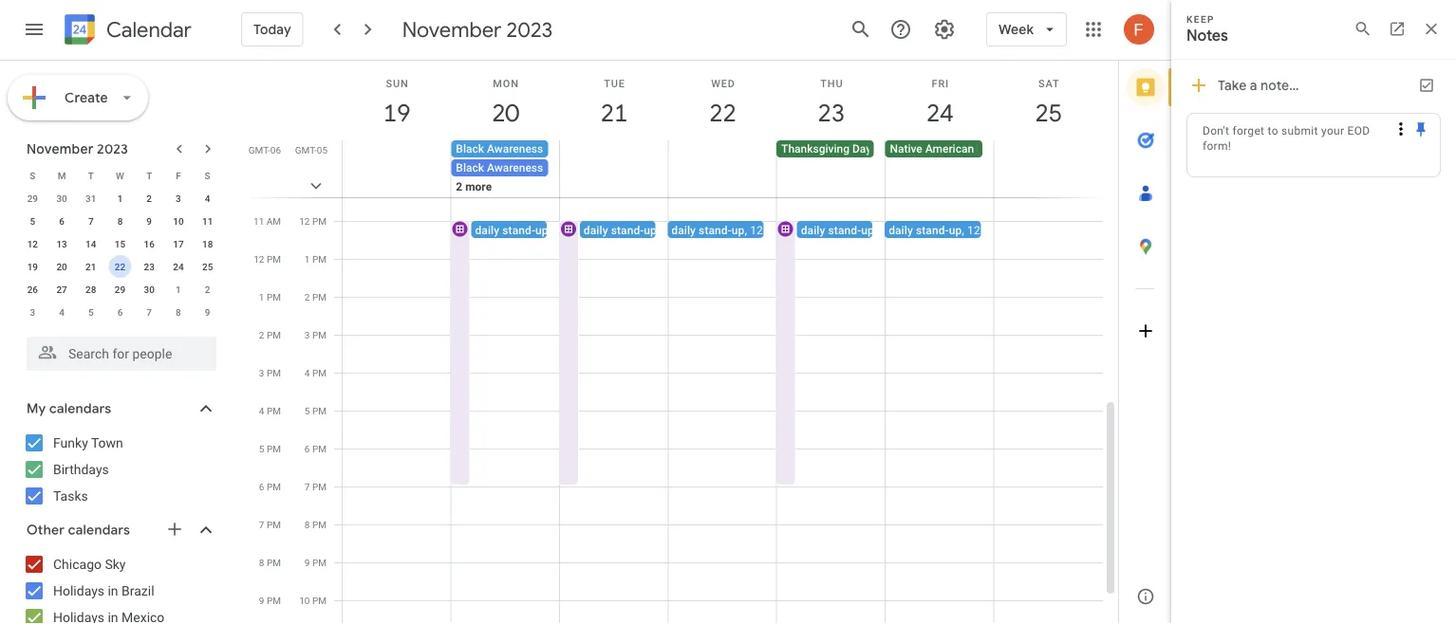 Task type: describe. For each thing, give the bounding box(es) containing it.
0 vertical spatial 9 pm
[[305, 557, 327, 569]]

f
[[176, 170, 181, 181]]

20 inside mon 20
[[491, 97, 518, 129]]

sat 25
[[1034, 77, 1061, 129]]

16
[[144, 238, 155, 250]]

2 daily stand-up from the left
[[584, 224, 657, 237]]

other calendars
[[27, 522, 130, 539]]

row containing s
[[18, 164, 222, 187]]

1 horizontal spatial 1 pm
[[305, 254, 327, 265]]

10 pm
[[299, 595, 327, 607]]

create
[[65, 89, 108, 106]]

11 element
[[196, 210, 219, 233]]

row containing 19
[[18, 255, 222, 278]]

in
[[108, 584, 118, 599]]

05
[[317, 144, 328, 156]]

calendar element
[[61, 10, 192, 52]]

tasks
[[53, 489, 88, 504]]

calendars for other calendars
[[68, 522, 130, 539]]

5 cell from the left
[[994, 141, 1103, 217]]

23 inside grid
[[144, 261, 155, 273]]

22 element
[[109, 255, 132, 278]]

1 , from the left
[[745, 224, 748, 237]]

14
[[86, 238, 96, 250]]

5 up from the left
[[949, 224, 962, 237]]

21 element
[[80, 255, 102, 278]]

2 inside black awareness day black awareness day 2 more
[[456, 180, 463, 194]]

1 daily from the left
[[475, 224, 500, 237]]

row containing 29
[[18, 187, 222, 210]]

mon 20
[[491, 77, 519, 129]]

22 inside wed 22
[[708, 97, 735, 129]]

gmt- for 06
[[249, 144, 270, 156]]

1 horizontal spatial 3 pm
[[305, 330, 327, 341]]

17
[[173, 238, 184, 250]]

24 inside november 2023 grid
[[173, 261, 184, 273]]

row containing 5
[[18, 210, 222, 233]]

5 daily from the left
[[889, 224, 913, 237]]

25 link
[[1027, 91, 1071, 135]]

thanksgiving
[[782, 142, 850, 156]]

Search for people text field
[[38, 337, 205, 371]]

22 inside 22 element
[[115, 261, 126, 273]]

tue 21
[[600, 77, 627, 129]]

24 inside "grid"
[[926, 97, 953, 129]]

november 2023 grid
[[18, 164, 222, 324]]

1 horizontal spatial 4 pm
[[305, 368, 327, 379]]

thanksgiving day
[[782, 142, 872, 156]]

holidays in brazil
[[53, 584, 154, 599]]

my calendars
[[27, 401, 111, 418]]

25 element
[[196, 255, 219, 278]]

0 horizontal spatial 2023
[[97, 141, 128, 158]]

2 daily from the left
[[584, 224, 608, 237]]

thu
[[821, 77, 844, 89]]

thu 23
[[817, 77, 844, 129]]

1 awareness from the top
[[487, 142, 543, 156]]

2 awareness from the top
[[487, 161, 543, 175]]

15
[[115, 238, 126, 250]]

december 4 element
[[50, 301, 73, 324]]

16 element
[[138, 233, 161, 255]]

native
[[890, 142, 923, 156]]

24 element
[[167, 255, 190, 278]]

american
[[926, 142, 974, 156]]

1 daily stand-up , 12pm from the left
[[672, 224, 780, 237]]

today
[[254, 21, 291, 38]]

11 am
[[254, 216, 281, 227]]

2 up from the left
[[644, 224, 657, 237]]

week
[[999, 21, 1034, 38]]

1 horizontal spatial 5 pm
[[305, 405, 327, 417]]

sun 19
[[382, 77, 409, 129]]

chicago
[[53, 557, 102, 573]]

week button
[[987, 7, 1067, 52]]

20 inside grid
[[56, 261, 67, 273]]

1 cell from the left
[[343, 141, 451, 217]]

29 for 29 element
[[115, 284, 126, 295]]

3 stand- from the left
[[699, 224, 732, 237]]

1 vertical spatial 3 pm
[[259, 368, 281, 379]]

19 element
[[21, 255, 44, 278]]

23 element
[[138, 255, 161, 278]]

other calendars button
[[4, 516, 236, 546]]

2 t from the left
[[146, 170, 152, 181]]

24 link
[[919, 91, 962, 135]]

19 inside "grid"
[[382, 97, 409, 129]]

tue
[[604, 77, 626, 89]]

other
[[27, 522, 65, 539]]

18 element
[[196, 233, 219, 255]]

december 3 element
[[21, 301, 44, 324]]

native american heritage day button
[[885, 141, 1043, 158]]

26
[[27, 284, 38, 295]]

22 cell
[[106, 255, 135, 278]]

other calendars list
[[4, 550, 236, 625]]

30 for october 30 element on the top
[[56, 193, 67, 204]]

heritage
[[977, 142, 1021, 156]]

3 daily stand-up button from the left
[[797, 221, 910, 238]]

1 black awareness day button from the top
[[451, 141, 565, 158]]

fri
[[932, 77, 950, 89]]

1 vertical spatial 2 pm
[[259, 330, 281, 341]]

my calendars button
[[4, 394, 236, 424]]

1 horizontal spatial 8 pm
[[305, 519, 327, 531]]

1 stand- from the left
[[503, 224, 536, 237]]

14 element
[[80, 233, 102, 255]]

row containing 12
[[18, 233, 222, 255]]

1 horizontal spatial 2023
[[507, 16, 553, 43]]

gmt-06
[[249, 144, 281, 156]]

side panel section
[[1119, 61, 1173, 624]]

1 horizontal spatial 12
[[254, 254, 264, 265]]

funky town
[[53, 435, 123, 451]]

december 9 element
[[196, 301, 219, 324]]

my calendars list
[[4, 428, 236, 512]]

0 horizontal spatial 8 pm
[[259, 557, 281, 569]]

october 30 element
[[50, 187, 73, 210]]

fri 24
[[926, 77, 953, 129]]

21 link
[[593, 91, 636, 135]]

today button
[[241, 7, 304, 52]]

1 12pm from the left
[[750, 224, 780, 237]]

cell containing black awareness day
[[451, 141, 565, 217]]

1 vertical spatial 9 pm
[[259, 595, 281, 607]]

row group containing 29
[[18, 187, 222, 324]]

9 inside 'element'
[[205, 307, 210, 318]]

10 element
[[167, 210, 190, 233]]

my
[[27, 401, 46, 418]]

row containing 3
[[18, 301, 222, 324]]

birthdays
[[53, 462, 109, 478]]

1 daily stand-up button from the left
[[471, 221, 584, 238]]

29 for october 29 element on the left top of page
[[27, 193, 38, 204]]

31
[[86, 193, 96, 204]]

sun
[[386, 77, 409, 89]]

21 inside "grid"
[[600, 97, 627, 129]]

wed 22
[[708, 77, 736, 129]]

december 2 element
[[196, 278, 219, 301]]

2 daily stand-up button from the left
[[580, 221, 692, 238]]

2 stand- from the left
[[611, 224, 644, 237]]

13 element
[[50, 233, 73, 255]]



Task type: vqa. For each thing, say whether or not it's contained in the screenshot.
March 31 element
no



Task type: locate. For each thing, give the bounding box(es) containing it.
23
[[817, 97, 844, 129], [144, 261, 155, 273]]

25 down 18
[[202, 261, 213, 273]]

0 horizontal spatial 3 pm
[[259, 368, 281, 379]]

2 horizontal spatial 12
[[299, 216, 310, 227]]

0 horizontal spatial 22
[[115, 261, 126, 273]]

1 vertical spatial 29
[[115, 284, 126, 295]]

0 horizontal spatial 25
[[202, 261, 213, 273]]

30
[[56, 193, 67, 204], [144, 284, 155, 295]]

4 daily from the left
[[801, 224, 826, 237]]

0 vertical spatial 23
[[817, 97, 844, 129]]

0 vertical spatial 25
[[1034, 97, 1061, 129]]

black
[[456, 142, 484, 156], [456, 161, 484, 175]]

thanksgiving day button
[[777, 141, 874, 158]]

0 vertical spatial 4 pm
[[305, 368, 327, 379]]

2 pm
[[305, 292, 327, 303], [259, 330, 281, 341]]

23 down 16
[[144, 261, 155, 273]]

funky
[[53, 435, 88, 451]]

october 31 element
[[80, 187, 102, 210]]

0 vertical spatial calendars
[[49, 401, 111, 418]]

1 horizontal spatial 10
[[299, 595, 310, 607]]

11 for 11
[[202, 216, 213, 227]]

day
[[546, 142, 565, 156], [853, 142, 872, 156], [1024, 142, 1043, 156], [546, 161, 565, 175]]

1 vertical spatial 4 pm
[[259, 405, 281, 417]]

cell down 19 link
[[343, 141, 451, 217]]

chicago sky
[[53, 557, 126, 573]]

0 vertical spatial 3 pm
[[305, 330, 327, 341]]

november
[[402, 16, 502, 43], [27, 141, 94, 158]]

6
[[59, 216, 64, 227], [117, 307, 123, 318], [305, 443, 310, 455], [259, 481, 264, 493]]

19 link
[[375, 91, 419, 135]]

add other calendars image
[[165, 520, 184, 539]]

november 2023 up mon
[[402, 16, 553, 43]]

mon
[[493, 77, 519, 89]]

am
[[267, 216, 281, 227]]

30 down 23 element
[[144, 284, 155, 295]]

28 element
[[80, 278, 102, 301]]

10 inside "grid"
[[299, 595, 310, 607]]

1 s from the left
[[30, 170, 35, 181]]

10 for 10 pm
[[299, 595, 310, 607]]

1 vertical spatial 12 pm
[[254, 254, 281, 265]]

1
[[117, 193, 123, 204], [305, 254, 310, 265], [176, 284, 181, 295], [259, 292, 264, 303]]

21 down tue
[[600, 97, 627, 129]]

town
[[91, 435, 123, 451]]

9 pm left 10 pm
[[259, 595, 281, 607]]

0 horizontal spatial ,
[[745, 224, 748, 237]]

1 horizontal spatial 12pm
[[968, 224, 997, 237]]

daily stand-up , 12pm
[[672, 224, 780, 237], [889, 224, 997, 237]]

0 vertical spatial 8 pm
[[305, 519, 327, 531]]

12 down 11 am
[[254, 254, 264, 265]]

1 vertical spatial 24
[[173, 261, 184, 273]]

0 horizontal spatial 24
[[173, 261, 184, 273]]

11 inside november 2023 grid
[[202, 216, 213, 227]]

awareness down the 20 link
[[487, 142, 543, 156]]

2 black awareness day button from the top
[[451, 160, 565, 177]]

12 inside november 2023 grid
[[27, 238, 38, 250]]

1 vertical spatial november
[[27, 141, 94, 158]]

0 horizontal spatial 4 pm
[[259, 405, 281, 417]]

2 black from the top
[[456, 161, 484, 175]]

0 horizontal spatial 1 pm
[[259, 292, 281, 303]]

1 horizontal spatial november
[[402, 16, 502, 43]]

1 horizontal spatial 25
[[1034, 97, 1061, 129]]

1 horizontal spatial daily stand-up , 12pm
[[889, 224, 997, 237]]

6 pm
[[305, 443, 327, 455], [259, 481, 281, 493]]

0 horizontal spatial daily stand-up
[[475, 224, 548, 237]]

t left f
[[146, 170, 152, 181]]

06
[[270, 144, 281, 156]]

1 vertical spatial 23
[[144, 261, 155, 273]]

calendars inside 'my calendars' dropdown button
[[49, 401, 111, 418]]

22 down 15
[[115, 261, 126, 273]]

0 horizontal spatial 5 pm
[[259, 443, 281, 455]]

0 horizontal spatial 9 pm
[[259, 595, 281, 607]]

2 gmt- from the left
[[295, 144, 317, 156]]

1 horizontal spatial 11
[[254, 216, 264, 227]]

december 5 element
[[80, 301, 102, 324]]

0 vertical spatial 10
[[173, 216, 184, 227]]

19 up 26
[[27, 261, 38, 273]]

october 29 element
[[21, 187, 44, 210]]

december 6 element
[[109, 301, 132, 324]]

29
[[27, 193, 38, 204], [115, 284, 126, 295]]

calendars up "chicago sky"
[[68, 522, 130, 539]]

28
[[86, 284, 96, 295]]

1 vertical spatial 20
[[56, 261, 67, 273]]

1 horizontal spatial 23
[[817, 97, 844, 129]]

18
[[202, 238, 213, 250]]

12
[[299, 216, 310, 227], [27, 238, 38, 250], [254, 254, 264, 265]]

row group
[[18, 187, 222, 324]]

2023
[[507, 16, 553, 43], [97, 141, 128, 158]]

1 horizontal spatial 22
[[708, 97, 735, 129]]

row containing 26
[[18, 278, 222, 301]]

1 horizontal spatial gmt-
[[295, 144, 317, 156]]

25
[[1034, 97, 1061, 129], [202, 261, 213, 273]]

calendars for my calendars
[[49, 401, 111, 418]]

m
[[58, 170, 66, 181]]

1 vertical spatial 5 pm
[[259, 443, 281, 455]]

4 stand- from the left
[[829, 224, 862, 237]]

december 1 element
[[167, 278, 190, 301]]

0 horizontal spatial 7 pm
[[259, 519, 281, 531]]

1 11 from the left
[[202, 216, 213, 227]]

0 vertical spatial 30
[[56, 193, 67, 204]]

20 link
[[484, 91, 528, 135]]

1 horizontal spatial t
[[146, 170, 152, 181]]

1 t from the left
[[88, 170, 94, 181]]

0 vertical spatial black
[[456, 142, 484, 156]]

0 horizontal spatial gmt-
[[249, 144, 270, 156]]

gmt- right 06
[[295, 144, 317, 156]]

3 cell from the left
[[560, 141, 668, 217]]

0 horizontal spatial 23
[[144, 261, 155, 273]]

11
[[202, 216, 213, 227], [254, 216, 264, 227]]

0 horizontal spatial 11
[[202, 216, 213, 227]]

9
[[147, 216, 152, 227], [205, 307, 210, 318], [305, 557, 310, 569], [259, 595, 264, 607]]

23 link
[[810, 91, 854, 135]]

s
[[30, 170, 35, 181], [205, 170, 210, 181]]

1 horizontal spatial 29
[[115, 284, 126, 295]]

daily stand-up button
[[471, 221, 584, 238], [580, 221, 692, 238], [797, 221, 910, 238]]

20 element
[[50, 255, 73, 278]]

4 up from the left
[[862, 224, 874, 237]]

9 pm
[[305, 557, 327, 569], [259, 595, 281, 607]]

11 inside "grid"
[[254, 216, 264, 227]]

4 pm
[[305, 368, 327, 379], [259, 405, 281, 417]]

calendars
[[49, 401, 111, 418], [68, 522, 130, 539]]

cell down "21" link
[[560, 141, 668, 217]]

22 down wed
[[708, 97, 735, 129]]

5 stand- from the left
[[916, 224, 949, 237]]

0 horizontal spatial t
[[88, 170, 94, 181]]

7 inside 'element'
[[147, 307, 152, 318]]

gmt-05
[[295, 144, 328, 156]]

23 down thu
[[817, 97, 844, 129]]

gmt- left gmt-05 at the left of page
[[249, 144, 270, 156]]

0 horizontal spatial 21
[[86, 261, 96, 273]]

0 vertical spatial 20
[[491, 97, 518, 129]]

1 daily stand-up from the left
[[475, 224, 548, 237]]

2 , from the left
[[962, 224, 965, 237]]

0 vertical spatial 19
[[382, 97, 409, 129]]

25 down sat
[[1034, 97, 1061, 129]]

0 horizontal spatial 12 pm
[[254, 254, 281, 265]]

1 horizontal spatial 24
[[926, 97, 953, 129]]

1 horizontal spatial 7 pm
[[305, 481, 327, 493]]

1 horizontal spatial 30
[[144, 284, 155, 295]]

5
[[30, 216, 35, 227], [88, 307, 94, 318], [305, 405, 310, 417], [259, 443, 264, 455]]

3 up from the left
[[732, 224, 745, 237]]

0 horizontal spatial daily stand-up , 12pm
[[672, 224, 780, 237]]

grid
[[243, 61, 1119, 625]]

1 horizontal spatial november 2023
[[402, 16, 553, 43]]

0 vertical spatial 22
[[708, 97, 735, 129]]

2 daily stand-up , 12pm from the left
[[889, 224, 997, 237]]

12 element
[[21, 233, 44, 255]]

2023 up mon
[[507, 16, 553, 43]]

7 pm
[[305, 481, 327, 493], [259, 519, 281, 531]]

0 vertical spatial 6 pm
[[305, 443, 327, 455]]

0 horizontal spatial 20
[[56, 261, 67, 273]]

1 vertical spatial november 2023
[[27, 141, 128, 158]]

1 vertical spatial 30
[[144, 284, 155, 295]]

2 11 from the left
[[254, 216, 264, 227]]

w
[[116, 170, 124, 181]]

1 vertical spatial black awareness day button
[[451, 160, 565, 177]]

december 8 element
[[167, 301, 190, 324]]

more
[[465, 180, 492, 194]]

0 vertical spatial awareness
[[487, 142, 543, 156]]

cell down 22 link
[[668, 141, 777, 217]]

25 inside "grid"
[[1034, 97, 1061, 129]]

29 up december 6 element
[[115, 284, 126, 295]]

8
[[117, 216, 123, 227], [176, 307, 181, 318], [305, 519, 310, 531], [259, 557, 264, 569]]

1 horizontal spatial ,
[[962, 224, 965, 237]]

2 inside 'element'
[[205, 284, 210, 295]]

26 element
[[21, 278, 44, 301]]

5 pm
[[305, 405, 327, 417], [259, 443, 281, 455]]

0 horizontal spatial 30
[[56, 193, 67, 204]]

29 element
[[109, 278, 132, 301]]

9 left 10 pm
[[259, 595, 264, 607]]

21 inside 21 element
[[86, 261, 96, 273]]

0 vertical spatial november 2023
[[402, 16, 553, 43]]

grid containing 19
[[243, 61, 1119, 625]]

15 element
[[109, 233, 132, 255]]

1 vertical spatial 25
[[202, 261, 213, 273]]

2 vertical spatial 12
[[254, 254, 264, 265]]

21
[[600, 97, 627, 129], [86, 261, 96, 273]]

24 down 17
[[173, 261, 184, 273]]

3
[[176, 193, 181, 204], [30, 307, 35, 318], [305, 330, 310, 341], [259, 368, 264, 379]]

22 link
[[701, 91, 745, 135]]

19 down sun
[[382, 97, 409, 129]]

9 pm up 10 pm
[[305, 557, 327, 569]]

0 vertical spatial 5 pm
[[305, 405, 327, 417]]

1 inside 'element'
[[176, 284, 181, 295]]

0 vertical spatial 29
[[27, 193, 38, 204]]

,
[[745, 224, 748, 237], [962, 224, 965, 237]]

main drawer image
[[23, 18, 46, 41]]

None search field
[[0, 330, 236, 371]]

sky
[[105, 557, 126, 573]]

2 s from the left
[[205, 170, 210, 181]]

black awareness day button up 2 more button in the top left of the page
[[451, 160, 565, 177]]

22
[[708, 97, 735, 129], [115, 261, 126, 273]]

12 right am
[[299, 216, 310, 227]]

november up mon
[[402, 16, 502, 43]]

1 up from the left
[[536, 224, 548, 237]]

3 daily from the left
[[672, 224, 696, 237]]

cell down the 20 link
[[451, 141, 565, 217]]

1 vertical spatial 19
[[27, 261, 38, 273]]

2 cell from the left
[[451, 141, 565, 217]]

2 more button
[[451, 179, 549, 196]]

s up october 29 element on the left top of page
[[30, 170, 35, 181]]

9 up 16 element
[[147, 216, 152, 227]]

13
[[56, 238, 67, 250]]

20 up 27
[[56, 261, 67, 273]]

stand-
[[503, 224, 536, 237], [611, 224, 644, 237], [699, 224, 732, 237], [829, 224, 862, 237], [916, 224, 949, 237]]

1 vertical spatial 1 pm
[[259, 292, 281, 303]]

25 inside 'element'
[[202, 261, 213, 273]]

12 pm right am
[[299, 216, 327, 227]]

1 vertical spatial 22
[[115, 261, 126, 273]]

24 down fri
[[926, 97, 953, 129]]

calendars up funky town
[[49, 401, 111, 418]]

9 up 10 pm
[[305, 557, 310, 569]]

2 horizontal spatial daily stand-up
[[801, 224, 874, 237]]

black awareness day button down the 20 link
[[451, 141, 565, 158]]

0 vertical spatial 24
[[926, 97, 953, 129]]

cell down 25 link
[[994, 141, 1103, 217]]

7
[[88, 216, 94, 227], [147, 307, 152, 318], [305, 481, 310, 493], [259, 519, 264, 531]]

27
[[56, 284, 67, 295]]

t
[[88, 170, 94, 181], [146, 170, 152, 181]]

1 horizontal spatial 2 pm
[[305, 292, 327, 303]]

calendar heading
[[103, 17, 192, 43]]

11 for 11 am
[[254, 216, 264, 227]]

1 vertical spatial awareness
[[487, 161, 543, 175]]

row inside "grid"
[[334, 141, 1119, 217]]

1 vertical spatial 2023
[[97, 141, 128, 158]]

29 inside october 29 element
[[27, 193, 38, 204]]

0 vertical spatial black awareness day button
[[451, 141, 565, 158]]

4 cell from the left
[[668, 141, 777, 217]]

10 for 10
[[173, 216, 184, 227]]

29 inside 29 element
[[115, 284, 126, 295]]

gmt-
[[249, 144, 270, 156], [295, 144, 317, 156]]

1 horizontal spatial 9 pm
[[305, 557, 327, 569]]

4
[[205, 193, 210, 204], [59, 307, 64, 318], [305, 368, 310, 379], [259, 405, 264, 417]]

0 vertical spatial 2 pm
[[305, 292, 327, 303]]

11 left am
[[254, 216, 264, 227]]

november 2023
[[402, 16, 553, 43], [27, 141, 128, 158]]

2 12pm from the left
[[968, 224, 997, 237]]

1 vertical spatial 7 pm
[[259, 519, 281, 531]]

december 7 element
[[138, 301, 161, 324]]

1 horizontal spatial 6 pm
[[305, 443, 327, 455]]

0 horizontal spatial s
[[30, 170, 35, 181]]

1 gmt- from the left
[[249, 144, 270, 156]]

0 horizontal spatial november
[[27, 141, 94, 158]]

wed
[[711, 77, 736, 89]]

23 inside "grid"
[[817, 97, 844, 129]]

s right f
[[205, 170, 210, 181]]

create button
[[8, 75, 148, 121]]

pm
[[312, 216, 327, 227], [267, 254, 281, 265], [312, 254, 327, 265], [267, 292, 281, 303], [312, 292, 327, 303], [267, 330, 281, 341], [312, 330, 327, 341], [267, 368, 281, 379], [312, 368, 327, 379], [267, 405, 281, 417], [312, 405, 327, 417], [267, 443, 281, 455], [312, 443, 327, 455], [267, 481, 281, 493], [312, 481, 327, 493], [267, 519, 281, 531], [312, 519, 327, 531], [267, 557, 281, 569], [312, 557, 327, 569], [267, 595, 281, 607], [312, 595, 327, 607]]

8 pm
[[305, 519, 327, 531], [259, 557, 281, 569]]

21 down 14
[[86, 261, 96, 273]]

cell
[[343, 141, 451, 217], [451, 141, 565, 217], [560, 141, 668, 217], [668, 141, 777, 217], [994, 141, 1103, 217]]

19 inside november 2023 grid
[[27, 261, 38, 273]]

tab list
[[1120, 61, 1173, 571]]

november up "m"
[[27, 141, 94, 158]]

holidays
[[53, 584, 104, 599]]

native american heritage day
[[890, 142, 1043, 156]]

brazil
[[122, 584, 154, 599]]

calendars inside other calendars dropdown button
[[68, 522, 130, 539]]

0 horizontal spatial 10
[[173, 216, 184, 227]]

calendar
[[106, 17, 192, 43]]

up
[[536, 224, 548, 237], [644, 224, 657, 237], [732, 224, 745, 237], [862, 224, 874, 237], [949, 224, 962, 237]]

2
[[456, 180, 463, 194], [147, 193, 152, 204], [205, 284, 210, 295], [305, 292, 310, 303], [259, 330, 264, 341]]

tab list inside "side panel" section
[[1120, 61, 1173, 571]]

1 vertical spatial calendars
[[68, 522, 130, 539]]

30 for 30 element
[[144, 284, 155, 295]]

0 vertical spatial 2023
[[507, 16, 553, 43]]

19
[[382, 97, 409, 129], [27, 261, 38, 273]]

awareness up 2 more button in the top left of the page
[[487, 161, 543, 175]]

29 left october 30 element on the top
[[27, 193, 38, 204]]

1 vertical spatial 10
[[299, 595, 310, 607]]

17 element
[[167, 233, 190, 255]]

1 horizontal spatial 12 pm
[[299, 216, 327, 227]]

30 element
[[138, 278, 161, 301]]

row
[[334, 141, 1119, 217], [18, 164, 222, 187], [18, 187, 222, 210], [18, 210, 222, 233], [18, 233, 222, 255], [18, 255, 222, 278], [18, 278, 222, 301], [18, 301, 222, 324]]

0 horizontal spatial 6 pm
[[259, 481, 281, 493]]

27 element
[[50, 278, 73, 301]]

sat
[[1039, 77, 1060, 89]]

awareness
[[487, 142, 543, 156], [487, 161, 543, 175]]

3 daily stand-up from the left
[[801, 224, 874, 237]]

november 2023 up "m"
[[27, 141, 128, 158]]

11 up 18
[[202, 216, 213, 227]]

9 down the december 2 'element'
[[205, 307, 210, 318]]

settings menu image
[[934, 18, 956, 41]]

12 up 19 element
[[27, 238, 38, 250]]

10 inside november 2023 grid
[[173, 216, 184, 227]]

1 vertical spatial 6 pm
[[259, 481, 281, 493]]

row containing black awareness day
[[334, 141, 1119, 217]]

gmt- for 05
[[295, 144, 317, 156]]

30 down "m"
[[56, 193, 67, 204]]

1 black from the top
[[456, 142, 484, 156]]

10
[[173, 216, 184, 227], [299, 595, 310, 607]]

2023 up 'w'
[[97, 141, 128, 158]]

black awareness day black awareness day 2 more
[[456, 142, 565, 194]]

20 down mon
[[491, 97, 518, 129]]

t up october 31 element
[[88, 170, 94, 181]]

12 pm down 11 am
[[254, 254, 281, 265]]

1 vertical spatial 8 pm
[[259, 557, 281, 569]]

0 horizontal spatial 19
[[27, 261, 38, 273]]

daily stand-up
[[475, 224, 548, 237], [584, 224, 657, 237], [801, 224, 874, 237]]

0 vertical spatial november
[[402, 16, 502, 43]]



